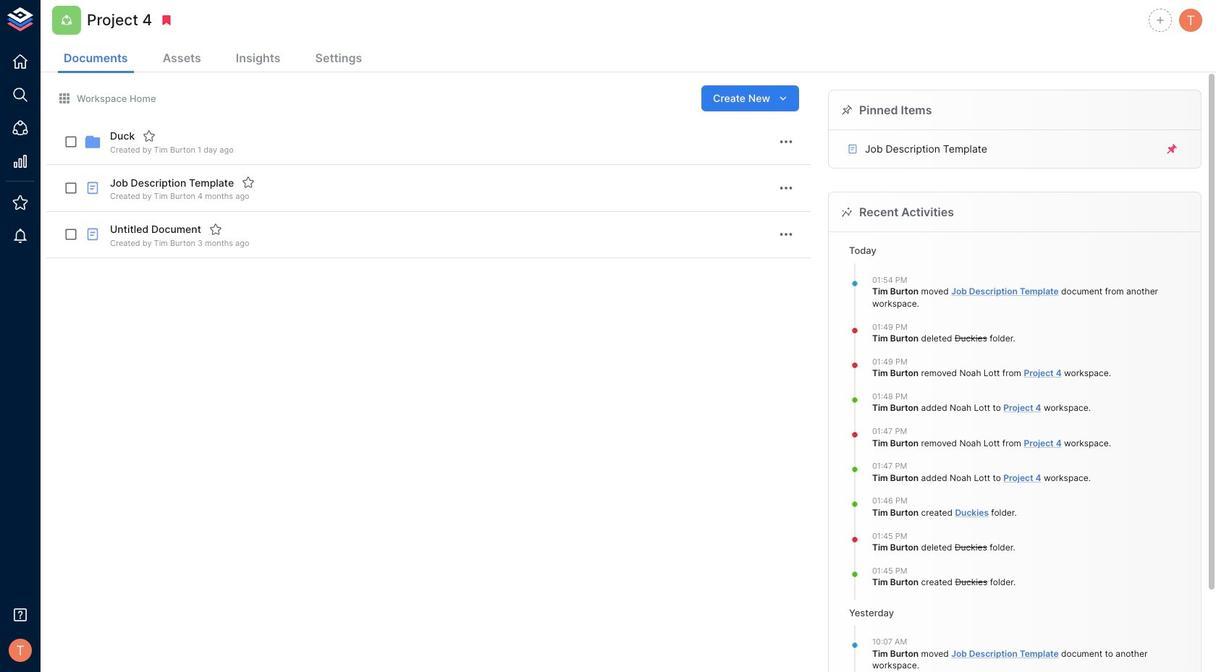 Task type: vqa. For each thing, say whether or not it's contained in the screenshot.
Unpin IMAGE
yes



Task type: locate. For each thing, give the bounding box(es) containing it.
unpin image
[[1166, 143, 1179, 156]]

favorite image
[[143, 130, 156, 143]]

0 vertical spatial favorite image
[[242, 176, 255, 189]]

remove bookmark image
[[160, 14, 173, 27]]

1 vertical spatial favorite image
[[209, 223, 222, 236]]

1 horizontal spatial favorite image
[[242, 176, 255, 189]]

favorite image
[[242, 176, 255, 189], [209, 223, 222, 236]]

0 horizontal spatial favorite image
[[209, 223, 222, 236]]



